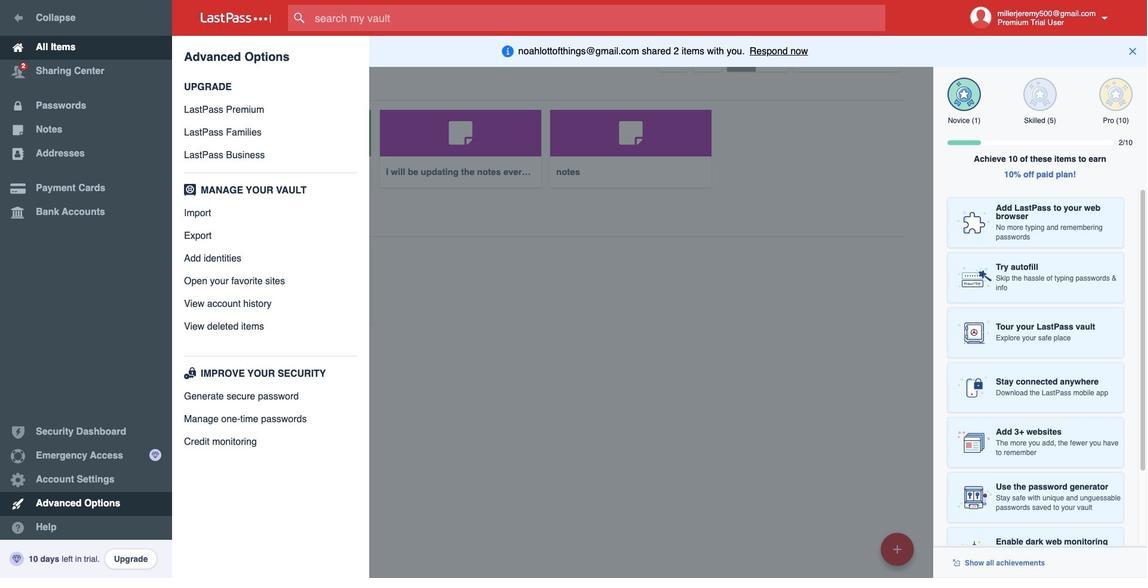 Task type: locate. For each thing, give the bounding box(es) containing it.
main navigation navigation
[[0, 0, 172, 579]]

manage your vault image
[[182, 184, 199, 196]]

improve your security image
[[182, 368, 199, 380]]

new item image
[[894, 546, 902, 554]]

vault options navigation
[[172, 36, 934, 72]]



Task type: describe. For each thing, give the bounding box(es) containing it.
search my vault text field
[[288, 5, 909, 31]]

new item navigation
[[877, 530, 922, 579]]

Search search field
[[288, 5, 909, 31]]

lastpass image
[[201, 13, 271, 23]]



Task type: vqa. For each thing, say whether or not it's contained in the screenshot.
Search search box
yes



